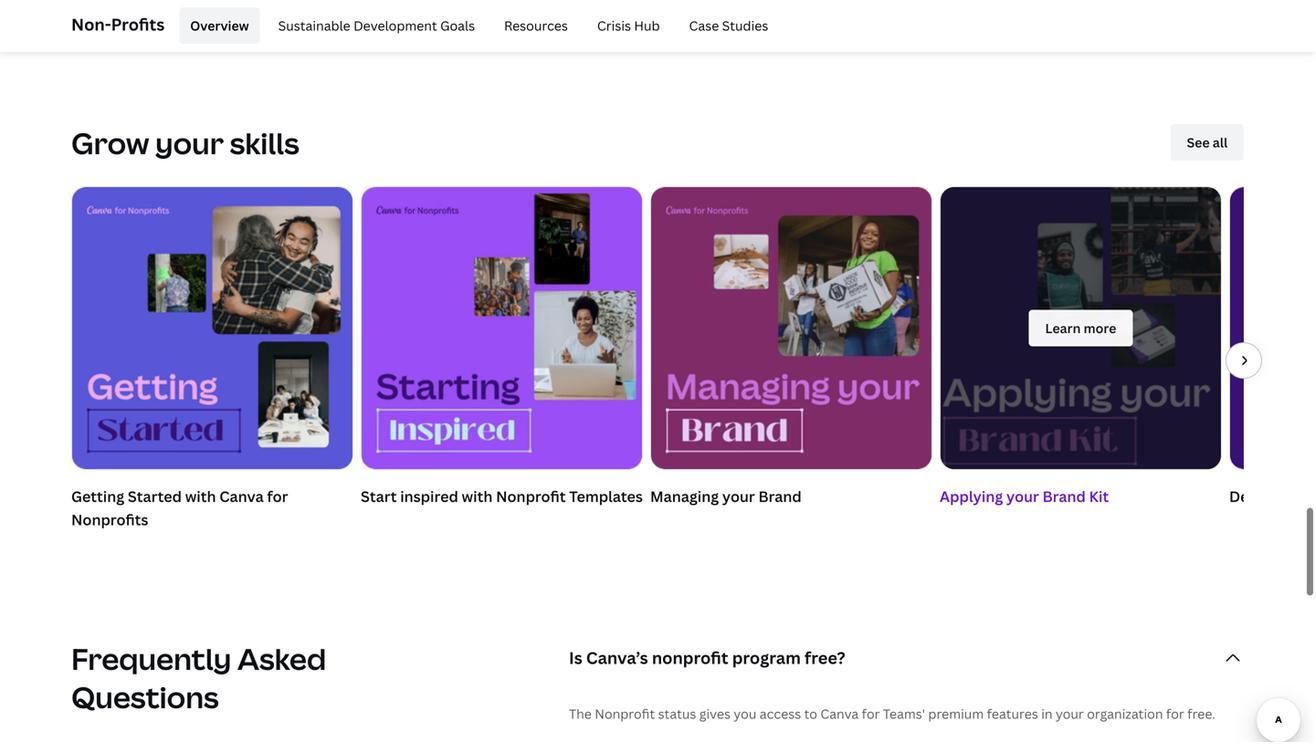Task type: locate. For each thing, give the bounding box(es) containing it.
see all link
[[1171, 124, 1244, 161]]

brand
[[758, 487, 802, 506], [1043, 487, 1086, 506]]

all
[[1213, 134, 1228, 151]]

with for inspired
[[462, 487, 493, 506]]

1 horizontal spatial canva
[[821, 706, 859, 723]]

with
[[185, 487, 216, 506], [462, 487, 493, 506]]

resources
[[504, 17, 568, 34]]

menu bar
[[172, 7, 779, 44]]

0 horizontal spatial brand
[[758, 487, 802, 506]]

access
[[760, 706, 801, 723]]

start inspired with nonprofit templates link
[[361, 186, 643, 512]]

sustainable development goals
[[278, 17, 475, 34]]

your
[[155, 123, 224, 163], [722, 487, 755, 506], [1006, 487, 1039, 506], [1056, 706, 1084, 723]]

your right in on the bottom of the page
[[1056, 706, 1084, 723]]

your for managing
[[722, 487, 755, 506]]

with for started
[[185, 487, 216, 506]]

0 horizontal spatial for
[[267, 487, 288, 506]]

getting
[[71, 487, 124, 506]]

nonprofit
[[496, 487, 566, 506], [595, 706, 655, 723]]

nonprofit right the
[[595, 706, 655, 723]]

managing your brand link
[[650, 186, 933, 512]]

organization
[[1087, 706, 1163, 723]]

brand for applying your brand kit
[[1043, 487, 1086, 506]]

sustainable development goals link
[[267, 7, 486, 44]]

status
[[658, 706, 696, 723]]

overview link
[[179, 7, 260, 44]]

canva right started
[[219, 487, 264, 506]]

goals
[[440, 17, 475, 34]]

nonprofit
[[652, 647, 728, 670]]

canva right to
[[821, 706, 859, 723]]

to
[[804, 706, 817, 723]]

1 horizontal spatial with
[[462, 487, 493, 506]]

profits
[[111, 13, 165, 36]]

with right inspired
[[462, 487, 493, 506]]

1 with from the left
[[185, 487, 216, 506]]

1 vertical spatial nonprofit
[[595, 706, 655, 723]]

features
[[987, 706, 1038, 723]]

with right started
[[185, 487, 216, 506]]

grow your skills
[[71, 123, 299, 163]]

your right applying
[[1006, 487, 1039, 506]]

canva inside getting started with canva for nonprofits
[[219, 487, 264, 506]]

your for applying
[[1006, 487, 1039, 506]]

1 vertical spatial canva
[[821, 706, 859, 723]]

the
[[569, 706, 592, 723]]

crisis
[[597, 17, 631, 34]]

your right managing at the bottom
[[722, 487, 755, 506]]

asked
[[237, 639, 326, 679]]

1 brand from the left
[[758, 487, 802, 506]]

0 horizontal spatial with
[[185, 487, 216, 506]]

managing
[[650, 487, 719, 506]]

case studies link
[[678, 7, 779, 44]]

brand for managing your brand
[[758, 487, 802, 506]]

1 horizontal spatial for
[[862, 706, 880, 723]]

hub
[[634, 17, 660, 34]]

nonprofit left templates
[[496, 487, 566, 506]]

0 horizontal spatial nonprofit
[[496, 487, 566, 506]]

your left skills at the top left
[[155, 123, 224, 163]]

2 brand from the left
[[1043, 487, 1086, 506]]

the nonprofit status gives you access to canva for teams' premium features in your organization for free.
[[569, 706, 1215, 723]]

inspired
[[400, 487, 458, 506]]

0 vertical spatial canva
[[219, 487, 264, 506]]

1 horizontal spatial brand
[[1043, 487, 1086, 506]]

1 horizontal spatial nonprofit
[[595, 706, 655, 723]]

kit
[[1089, 487, 1109, 506]]

with inside start inspired with nonprofit templates link
[[462, 487, 493, 506]]

0 horizontal spatial canva
[[219, 487, 264, 506]]

2 with from the left
[[462, 487, 493, 506]]

menu bar containing overview
[[172, 7, 779, 44]]

applying
[[940, 487, 1003, 506]]

for
[[267, 487, 288, 506], [862, 706, 880, 723], [1166, 706, 1184, 723]]

with inside getting started with canva for nonprofits
[[185, 487, 216, 506]]

start inspired with nonprofit templates
[[361, 487, 643, 506]]

canva's
[[586, 647, 648, 670]]

canva
[[219, 487, 264, 506], [821, 706, 859, 723]]

program
[[732, 647, 801, 670]]

teams'
[[883, 706, 925, 723]]

see
[[1187, 134, 1210, 151]]

questions
[[71, 678, 219, 717]]



Task type: describe. For each thing, give the bounding box(es) containing it.
your for grow
[[155, 123, 224, 163]]

case
[[689, 17, 719, 34]]

frequently asked questions
[[71, 639, 326, 717]]

crisis hub link
[[586, 7, 671, 44]]

free?
[[805, 647, 845, 670]]

development
[[354, 17, 437, 34]]

studies
[[722, 17, 768, 34]]

is
[[569, 647, 582, 670]]

frequently
[[71, 639, 231, 679]]

designing wi
[[1229, 487, 1315, 506]]

overview
[[190, 17, 249, 34]]

for inside getting started with canva for nonprofits
[[267, 487, 288, 506]]

getting started with canva for nonprofits link
[[71, 186, 353, 535]]

resources link
[[493, 7, 579, 44]]

premium
[[928, 706, 984, 723]]

skills
[[230, 123, 299, 163]]

crisis hub
[[597, 17, 660, 34]]

designing wi link
[[1229, 186, 1315, 512]]

applying your brand kit
[[940, 487, 1109, 506]]

applying your brand kit link
[[927, 173, 1235, 512]]

started
[[128, 487, 182, 506]]

2 horizontal spatial for
[[1166, 706, 1184, 723]]

templates
[[569, 487, 643, 506]]

in
[[1041, 706, 1053, 723]]

non-profits
[[71, 13, 165, 36]]

managing your brand
[[650, 487, 802, 506]]

is canva's nonprofit program free?
[[569, 647, 845, 670]]

grow
[[71, 123, 149, 163]]

wi
[[1302, 487, 1315, 506]]

0 vertical spatial nonprofit
[[496, 487, 566, 506]]

see all
[[1187, 134, 1228, 151]]

free.
[[1187, 706, 1215, 723]]

nonprofits
[[71, 510, 148, 530]]

start
[[361, 487, 397, 506]]

non-
[[71, 13, 111, 36]]

gives
[[699, 706, 731, 723]]

getting started with canva for nonprofits
[[71, 487, 288, 530]]

case studies
[[689, 17, 768, 34]]

designing
[[1229, 487, 1299, 506]]

is canva's nonprofit program free? button
[[569, 626, 1244, 691]]

you
[[734, 706, 757, 723]]

sustainable
[[278, 17, 350, 34]]



Task type: vqa. For each thing, say whether or not it's contained in the screenshot.
style
no



